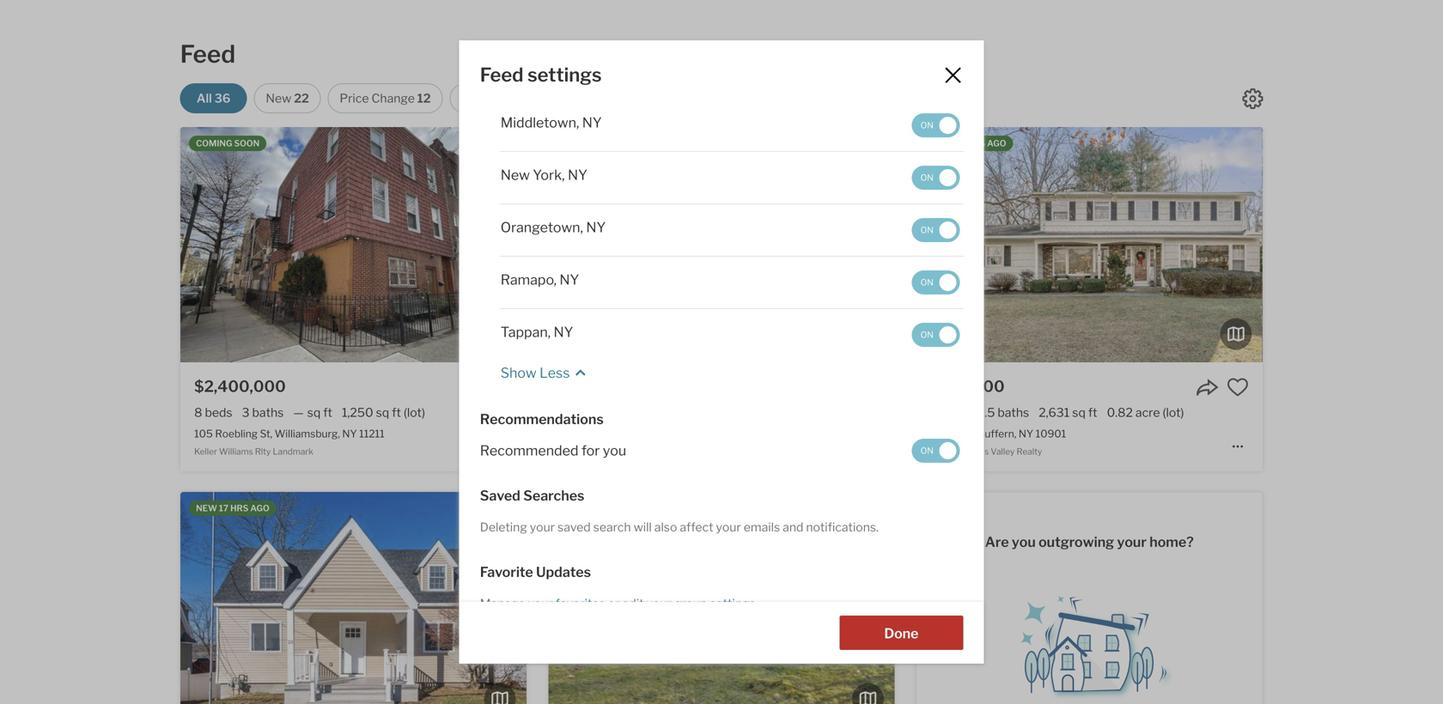 Task type: vqa. For each thing, say whether or not it's contained in the screenshot.
1st baths
yes



Task type: describe. For each thing, give the bounding box(es) containing it.
new 22
[[266, 91, 309, 106]]

ny down insights option
[[582, 114, 602, 131]]

notifications.
[[806, 520, 879, 535]]

saved
[[480, 487, 521, 504]]

new for new 22
[[266, 91, 292, 106]]

new 17 hrs ago
[[196, 504, 270, 514]]

0.82
[[1107, 406, 1133, 420]]

1
[[930, 428, 935, 440]]

your down favorite updates
[[528, 597, 553, 611]]

rodeo realty inc
[[562, 447, 630, 457]]

1 photo of 36 hampshire hill rd, upper saddle river, nj 07458 image from the left
[[549, 492, 895, 705]]

sq for 1,250
[[376, 406, 389, 420]]

0.82 acre (lot)
[[1107, 406, 1184, 420]]

2.5 baths
[[978, 406, 1030, 420]]

baths for 3 baths
[[252, 406, 284, 420]]

Sold radio
[[717, 83, 784, 113]]

—
[[293, 406, 304, 420]]

2 photo of 7 yorkshire dr, suffern, ny 10901 image from the left
[[895, 127, 1241, 363]]

4 beds
[[562, 406, 600, 420]]

1 photo of 105 roebling st, williamsburg, ny 11211 image from the left
[[181, 127, 527, 363]]

all 36
[[197, 91, 231, 106]]

settings
[[528, 63, 602, 86]]

saved
[[558, 520, 591, 535]]

recommended for you
[[480, 442, 627, 459]]

group
[[674, 597, 707, 611]]

ny right york,
[[568, 166, 588, 183]]

coming
[[196, 138, 232, 149]]

ramapo,
[[501, 271, 557, 288]]

saved searches
[[480, 487, 585, 504]]

emails
[[744, 520, 780, 535]]

will
[[634, 520, 652, 535]]

Status Change radio
[[790, 83, 897, 113]]

york,
[[533, 166, 565, 183]]

rlty
[[255, 447, 271, 457]]

done
[[884, 626, 919, 642]]

done button
[[840, 616, 963, 650]]

show less link
[[501, 357, 591, 383]]

3 baths
[[242, 406, 284, 420]]

favorites
[[556, 597, 605, 611]]

also
[[655, 520, 677, 535]]

ft for 1,250 sq ft (lot)
[[392, 406, 401, 420]]

favorite
[[480, 564, 533, 581]]

manage your favorites or edit your group settings.
[[480, 597, 758, 611]]

roebling
[[215, 428, 258, 440]]

suffern,
[[978, 428, 1017, 440]]

recommended
[[480, 442, 579, 459]]

ramapo, ny
[[501, 271, 579, 288]]

$819,000
[[930, 377, 1005, 396]]

tappan, ny
[[501, 324, 573, 340]]

favorite button checkbox
[[491, 376, 513, 399]]

show less
[[501, 365, 570, 381]]

8 beds
[[194, 406, 232, 420]]

affect
[[680, 520, 714, 535]]

home?
[[1150, 534, 1194, 551]]

middletown, ny
[[501, 114, 602, 131]]

deleting your saved search will also affect your emails and notifications.
[[480, 520, 879, 535]]

your left home?
[[1117, 534, 1147, 551]]

williams for astri
[[955, 447, 989, 457]]

new for new 17 hrs ago
[[196, 504, 217, 514]]

realty inside 1 astri ct, suffern, ny 10901 keller williams valley realty
[[1017, 447, 1042, 457]]

keller for 105
[[194, 447, 217, 457]]

feed settings
[[480, 63, 602, 86]]

search
[[593, 520, 631, 535]]

manage
[[480, 597, 525, 611]]

astri
[[937, 428, 960, 440]]

or
[[608, 597, 620, 611]]

inc
[[618, 447, 630, 457]]

ny right ramapo,
[[560, 271, 579, 288]]

deleting
[[480, 520, 527, 535]]

tappan,
[[501, 324, 551, 340]]

sq for 2,631
[[1073, 406, 1086, 420]]

edit
[[622, 597, 644, 611]]

22
[[294, 91, 309, 106]]

Favorites radio
[[634, 83, 710, 113]]

beds for 8 beds
[[205, 406, 232, 420]]

for
[[582, 442, 600, 459]]

baths for 2.5 baths
[[998, 406, 1030, 420]]

0 vertical spatial 3
[[955, 138, 961, 149]]

4
[[562, 406, 570, 420]]

ny right tappan,
[[554, 324, 573, 340]]

1 realty from the left
[[591, 447, 616, 457]]

change
[[372, 91, 415, 106]]

ny inside 1 astri ct, suffern, ny 10901 keller williams valley realty
[[1019, 428, 1034, 440]]

feed for feed
[[180, 40, 236, 69]]

williams for roebling
[[219, 447, 253, 457]]

orangetown,
[[501, 219, 583, 236]]



Task type: locate. For each thing, give the bounding box(es) containing it.
0 horizontal spatial beds
[[205, 406, 232, 420]]

2 keller from the left
[[930, 447, 953, 457]]

new for new 3 days ago
[[932, 138, 953, 149]]

1 horizontal spatial realty
[[1017, 447, 1042, 457]]

photo of 23 wilkin ave, middletown, ny 10940 image
[[181, 492, 527, 705], [527, 492, 873, 705]]

105
[[194, 428, 213, 440]]

and
[[783, 520, 804, 535]]

1 horizontal spatial baths
[[998, 406, 1030, 420]]

0 horizontal spatial 3
[[242, 406, 250, 420]]

0 horizontal spatial sq
[[307, 406, 321, 420]]

ny left 10901 at the right bottom of page
[[1019, 428, 1034, 440]]

1 horizontal spatial williams
[[955, 447, 989, 457]]

1 keller from the left
[[194, 447, 217, 457]]

price change 12
[[340, 91, 431, 106]]

ft right "—"
[[323, 406, 332, 420]]

0 horizontal spatial baths
[[252, 406, 284, 420]]

beds for 4 beds
[[573, 406, 600, 420]]

8
[[194, 406, 202, 420]]

0 vertical spatial you
[[603, 442, 627, 459]]

keller down the 105
[[194, 447, 217, 457]]

days
[[963, 138, 986, 149]]

hrs
[[230, 504, 249, 514]]

2,631 sq ft
[[1039, 406, 1098, 420]]

favorite button image
[[491, 376, 513, 399], [1227, 376, 1249, 399]]

realty left inc on the left
[[591, 447, 616, 457]]

1 beds from the left
[[205, 406, 232, 420]]

0 horizontal spatial you
[[603, 442, 627, 459]]

acre
[[1136, 406, 1160, 420]]

price
[[340, 91, 369, 106]]

keller inside 1 astri ct, suffern, ny 10901 keller williams valley realty
[[930, 447, 953, 457]]

ny right orangetown,
[[586, 219, 606, 236]]

0 horizontal spatial favorite button image
[[491, 376, 513, 399]]

soon
[[234, 138, 260, 149]]

0 horizontal spatial realty
[[591, 447, 616, 457]]

feed up all
[[180, 40, 236, 69]]

2 beds from the left
[[573, 406, 600, 420]]

group settings. link
[[672, 597, 758, 611]]

ny left '11211'
[[342, 428, 357, 440]]

Open House radio
[[450, 83, 552, 113]]

1,250
[[342, 406, 373, 420]]

option group containing all
[[180, 83, 897, 113]]

williams down ct,
[[955, 447, 989, 457]]

your
[[530, 520, 555, 535], [716, 520, 741, 535], [1117, 534, 1147, 551], [528, 597, 553, 611], [647, 597, 672, 611]]

favorites link
[[553, 597, 608, 611]]

new left 22
[[266, 91, 292, 106]]

ago
[[987, 138, 1006, 149], [250, 504, 270, 514]]

new for new york, ny
[[501, 166, 530, 183]]

0 horizontal spatial keller
[[194, 447, 217, 457]]

1 horizontal spatial keller
[[930, 447, 953, 457]]

are
[[985, 534, 1009, 551]]

your left the saved
[[530, 520, 555, 535]]

option group
[[180, 83, 897, 113]]

0 vertical spatial new
[[932, 138, 953, 149]]

1 vertical spatial new
[[196, 504, 217, 514]]

3 sq from the left
[[1073, 406, 1086, 420]]

new
[[266, 91, 292, 106], [501, 166, 530, 183]]

0 horizontal spatial ft
[[323, 406, 332, 420]]

1 baths from the left
[[252, 406, 284, 420]]

0 horizontal spatial new
[[196, 504, 217, 514]]

2 (lot) from the left
[[1163, 406, 1184, 420]]

your right edit
[[647, 597, 672, 611]]

an image of a house image
[[1004, 584, 1176, 701]]

12
[[417, 91, 431, 106]]

williams inside 105 roebling st, williamsburg, ny 11211 keller williams rlty landmark
[[219, 447, 253, 457]]

williams down roebling
[[219, 447, 253, 457]]

(lot) right 1,250
[[404, 406, 425, 420]]

recommendations
[[480, 411, 604, 428]]

less
[[540, 365, 570, 381]]

photo of 105 roebling st, williamsburg, ny 11211 image
[[181, 127, 527, 363], [527, 127, 873, 363]]

ny
[[582, 114, 602, 131], [568, 166, 588, 183], [586, 219, 606, 236], [560, 271, 579, 288], [554, 324, 573, 340], [342, 428, 357, 440], [1019, 428, 1034, 440]]

1 williams from the left
[[219, 447, 253, 457]]

williamsburg,
[[275, 428, 340, 440]]

2 favorite button image from the left
[[1227, 376, 1249, 399]]

2,631
[[1039, 406, 1070, 420]]

photo of 1 astri ct, suffern, ny 10901 image
[[917, 127, 1263, 363], [1263, 127, 1443, 363]]

1 photo of 1 astri ct, suffern, ny 10901 image from the left
[[917, 127, 1263, 363]]

beds right 4 in the left of the page
[[573, 406, 600, 420]]

beds right 8
[[205, 406, 232, 420]]

1 horizontal spatial sq
[[376, 406, 389, 420]]

0 horizontal spatial ago
[[250, 504, 270, 514]]

williams inside 1 astri ct, suffern, ny 10901 keller williams valley realty
[[955, 447, 989, 457]]

17
[[219, 504, 229, 514]]

favorite button checkbox
[[1227, 376, 1249, 399]]

3 up roebling
[[242, 406, 250, 420]]

valley
[[991, 447, 1015, 457]]

0 vertical spatial ago
[[987, 138, 1006, 149]]

— sq ft
[[293, 406, 332, 420]]

1 (lot) from the left
[[404, 406, 425, 420]]

ft right 1,250
[[392, 406, 401, 420]]

1 horizontal spatial feed
[[480, 63, 524, 86]]

sq right 2,631
[[1073, 406, 1086, 420]]

0 horizontal spatial (lot)
[[404, 406, 425, 420]]

1 favorite button image from the left
[[491, 376, 513, 399]]

2 ft from the left
[[392, 406, 401, 420]]

sq up '11211'
[[376, 406, 389, 420]]

1 vertical spatial 3
[[242, 406, 250, 420]]

ago right days
[[987, 138, 1006, 149]]

new left 17
[[196, 504, 217, 514]]

1 ft from the left
[[323, 406, 332, 420]]

show
[[501, 365, 537, 381]]

1 horizontal spatial favorite button image
[[1227, 376, 1249, 399]]

2 sq from the left
[[376, 406, 389, 420]]

1 horizontal spatial new
[[501, 166, 530, 183]]

realty right valley
[[1017, 447, 1042, 457]]

1 vertical spatial you
[[1012, 534, 1036, 551]]

11211
[[359, 428, 385, 440]]

Insights radio
[[559, 83, 628, 113]]

williams
[[219, 447, 253, 457], [955, 447, 989, 457]]

ny inside 105 roebling st, williamsburg, ny 11211 keller williams rlty landmark
[[342, 428, 357, 440]]

feed up middletown,
[[480, 63, 524, 86]]

10901
[[1036, 428, 1066, 440]]

1 photo of 23 wilkin ave, middletown, ny 10940 image from the left
[[181, 492, 527, 705]]

ft for — sq ft
[[323, 406, 332, 420]]

1 sq from the left
[[307, 406, 321, 420]]

ft for 2,631 sq ft
[[1089, 406, 1098, 420]]

all
[[197, 91, 212, 106]]

are you outgrowing your home?
[[985, 534, 1194, 551]]

you
[[603, 442, 627, 459], [1012, 534, 1036, 551]]

sq for —
[[307, 406, 321, 420]]

2 baths from the left
[[998, 406, 1030, 420]]

2 photo of 36 hampshire hill rd, upper saddle river, nj 07458 image from the left
[[895, 492, 1241, 705]]

photo of 7 yorkshire dr, suffern, ny 10901 image
[[549, 127, 895, 363], [895, 127, 1241, 363]]

$2,400,000
[[194, 377, 286, 396]]

1 horizontal spatial (lot)
[[1163, 406, 1184, 420]]

new left york,
[[501, 166, 530, 183]]

2 williams from the left
[[955, 447, 989, 457]]

baths up st,
[[252, 406, 284, 420]]

feed for feed settings
[[480, 63, 524, 86]]

orangetown, ny
[[501, 219, 606, 236]]

2 photo of 1 astri ct, suffern, ny 10901 image from the left
[[1263, 127, 1443, 363]]

beds
[[205, 406, 232, 420], [573, 406, 600, 420]]

searches
[[523, 487, 585, 504]]

ago for new 3 days ago
[[987, 138, 1006, 149]]

keller inside 105 roebling st, williamsburg, ny 11211 keller williams rlty landmark
[[194, 447, 217, 457]]

3 ft from the left
[[1089, 406, 1098, 420]]

new
[[932, 138, 953, 149], [196, 504, 217, 514]]

favorite button image for $819,000
[[1227, 376, 1249, 399]]

1 horizontal spatial ago
[[987, 138, 1006, 149]]

(lot)
[[404, 406, 425, 420], [1163, 406, 1184, 420]]

2 photo of 23 wilkin ave, middletown, ny 10940 image from the left
[[527, 492, 873, 705]]

new left days
[[932, 138, 953, 149]]

sq right "—"
[[307, 406, 321, 420]]

favorite button image for $2,400,000
[[491, 376, 513, 399]]

Price Change radio
[[328, 83, 443, 113]]

ct,
[[963, 428, 976, 440]]

rodeo
[[562, 447, 589, 457]]

New radio
[[254, 83, 321, 113]]

3 left days
[[955, 138, 961, 149]]

ago right hrs
[[250, 504, 270, 514]]

1 astri ct, suffern, ny 10901 keller williams valley realty
[[930, 428, 1066, 457]]

middletown,
[[501, 114, 579, 131]]

updates
[[536, 564, 591, 581]]

settings.
[[710, 597, 758, 611]]

landmark
[[273, 447, 313, 457]]

1 vertical spatial new
[[501, 166, 530, 183]]

105 roebling st, williamsburg, ny 11211 keller williams rlty landmark
[[194, 428, 385, 457]]

1 horizontal spatial new
[[932, 138, 953, 149]]

0 vertical spatial new
[[266, 91, 292, 106]]

you right "for"
[[603, 442, 627, 459]]

ft left 0.82
[[1089, 406, 1098, 420]]

1 horizontal spatial 3
[[955, 138, 961, 149]]

keller down astri
[[930, 447, 953, 457]]

1 horizontal spatial you
[[1012, 534, 1036, 551]]

0 horizontal spatial williams
[[219, 447, 253, 457]]

1 vertical spatial ago
[[250, 504, 270, 514]]

2 realty from the left
[[1017, 447, 1042, 457]]

0 horizontal spatial new
[[266, 91, 292, 106]]

your right affect
[[716, 520, 741, 535]]

you right are
[[1012, 534, 1036, 551]]

new inside new 'radio'
[[266, 91, 292, 106]]

2 photo of 105 roebling st, williamsburg, ny 11211 image from the left
[[527, 127, 873, 363]]

baths up suffern,
[[998, 406, 1030, 420]]

favorite updates
[[480, 564, 591, 581]]

ft
[[323, 406, 332, 420], [392, 406, 401, 420], [1089, 406, 1098, 420]]

st,
[[260, 428, 272, 440]]

(lot) right acre
[[1163, 406, 1184, 420]]

1 horizontal spatial beds
[[573, 406, 600, 420]]

feed
[[180, 40, 236, 69], [480, 63, 524, 86]]

0 horizontal spatial feed
[[180, 40, 236, 69]]

2 horizontal spatial ft
[[1089, 406, 1098, 420]]

coming soon
[[196, 138, 260, 149]]

new york, ny
[[501, 166, 588, 183]]

$699,000
[[562, 377, 640, 396]]

keller for 1
[[930, 447, 953, 457]]

new 3 days ago
[[932, 138, 1006, 149]]

outgrowing
[[1039, 534, 1115, 551]]

ago for new 17 hrs ago
[[250, 504, 270, 514]]

sq
[[307, 406, 321, 420], [376, 406, 389, 420], [1073, 406, 1086, 420]]

All radio
[[180, 83, 247, 113]]

2 horizontal spatial sq
[[1073, 406, 1086, 420]]

36
[[214, 91, 231, 106]]

1 horizontal spatial ft
[[392, 406, 401, 420]]

1 photo of 7 yorkshire dr, suffern, ny 10901 image from the left
[[549, 127, 895, 363]]

2.5
[[978, 406, 995, 420]]

photo of 36 hampshire hill rd, upper saddle river, nj 07458 image
[[549, 492, 895, 705], [895, 492, 1241, 705]]



